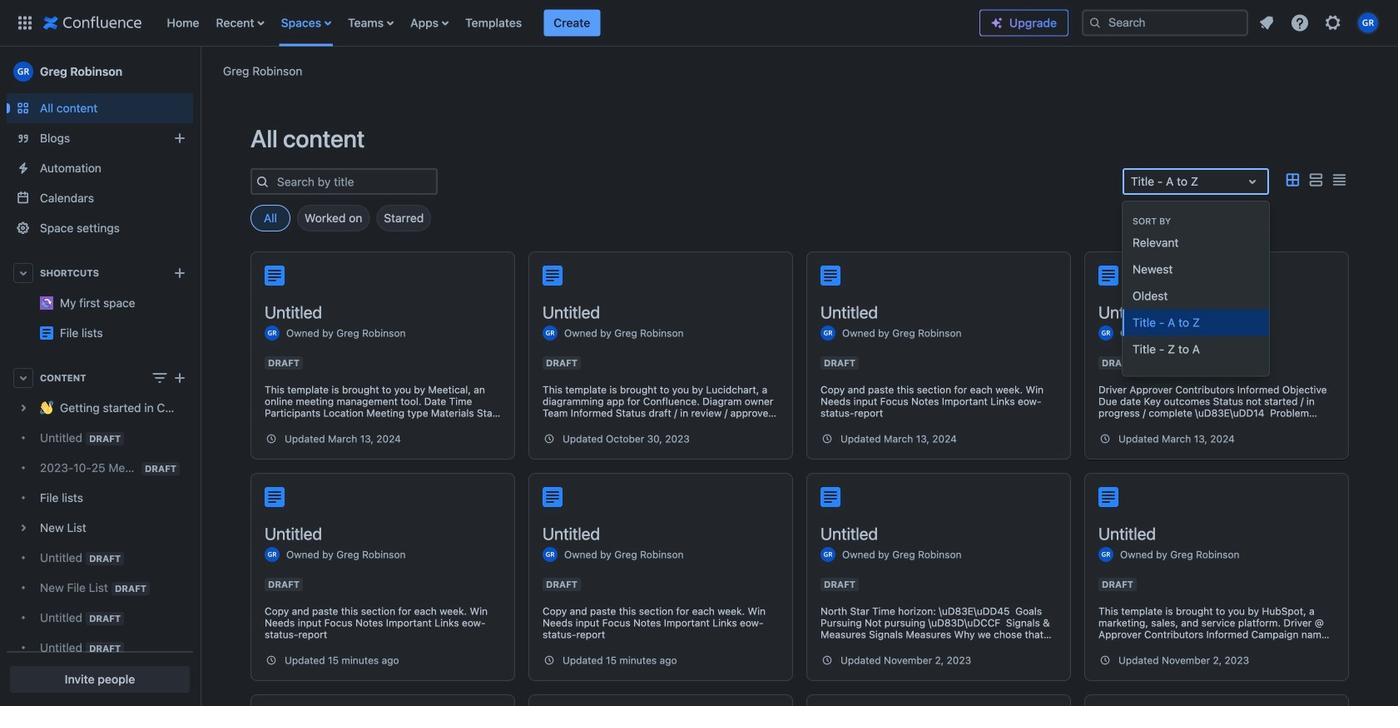 Task type: vqa. For each thing, say whether or not it's contained in the screenshot.
space "ELEMENT"
yes



Task type: locate. For each thing, give the bounding box(es) containing it.
Search by title field
[[272, 170, 436, 193]]

create a blog image
[[170, 128, 190, 148]]

None search field
[[1082, 10, 1249, 36]]

list for premium image
[[1252, 8, 1389, 38]]

compact list image
[[1330, 170, 1350, 190]]

help icon image
[[1291, 13, 1311, 33]]

1 horizontal spatial list
[[1252, 8, 1389, 38]]

premium image
[[991, 16, 1004, 30]]

confluence image
[[43, 13, 142, 33], [43, 13, 142, 33]]

list for 'appswitcher icon'
[[159, 0, 980, 46]]

tree inside space element
[[7, 393, 193, 706]]

banner
[[0, 0, 1399, 47]]

profile picture image
[[265, 326, 280, 341], [543, 326, 558, 341], [821, 326, 836, 341], [1099, 326, 1114, 341], [265, 547, 280, 562], [543, 547, 558, 562], [821, 547, 836, 562], [1099, 547, 1114, 562]]

page image
[[265, 266, 285, 286], [543, 266, 563, 286], [821, 266, 841, 286], [265, 487, 285, 507], [821, 487, 841, 507]]

list item
[[544, 10, 601, 36]]

None text field
[[1132, 173, 1135, 190]]

list image
[[1306, 170, 1326, 190]]

global element
[[10, 0, 980, 46]]

change view image
[[150, 368, 170, 388]]

list
[[159, 0, 980, 46], [1252, 8, 1389, 38]]

0 horizontal spatial list
[[159, 0, 980, 46]]

tree
[[7, 393, 193, 706]]

page image
[[1099, 266, 1119, 286], [543, 487, 563, 507], [1099, 487, 1119, 507]]

add shortcut image
[[170, 263, 190, 283]]



Task type: describe. For each thing, give the bounding box(es) containing it.
cards image
[[1283, 170, 1303, 190]]

appswitcher icon image
[[15, 13, 35, 33]]

notification icon image
[[1257, 13, 1277, 33]]

settings icon image
[[1324, 13, 1344, 33]]

list item inside the global element
[[544, 10, 601, 36]]

create a page image
[[170, 368, 190, 388]]

open image
[[1243, 172, 1263, 192]]

space element
[[0, 47, 200, 706]]

file lists image
[[40, 326, 53, 340]]

Search field
[[1082, 10, 1249, 36]]

collapse sidebar image
[[182, 55, 218, 88]]

search image
[[1089, 16, 1102, 30]]



